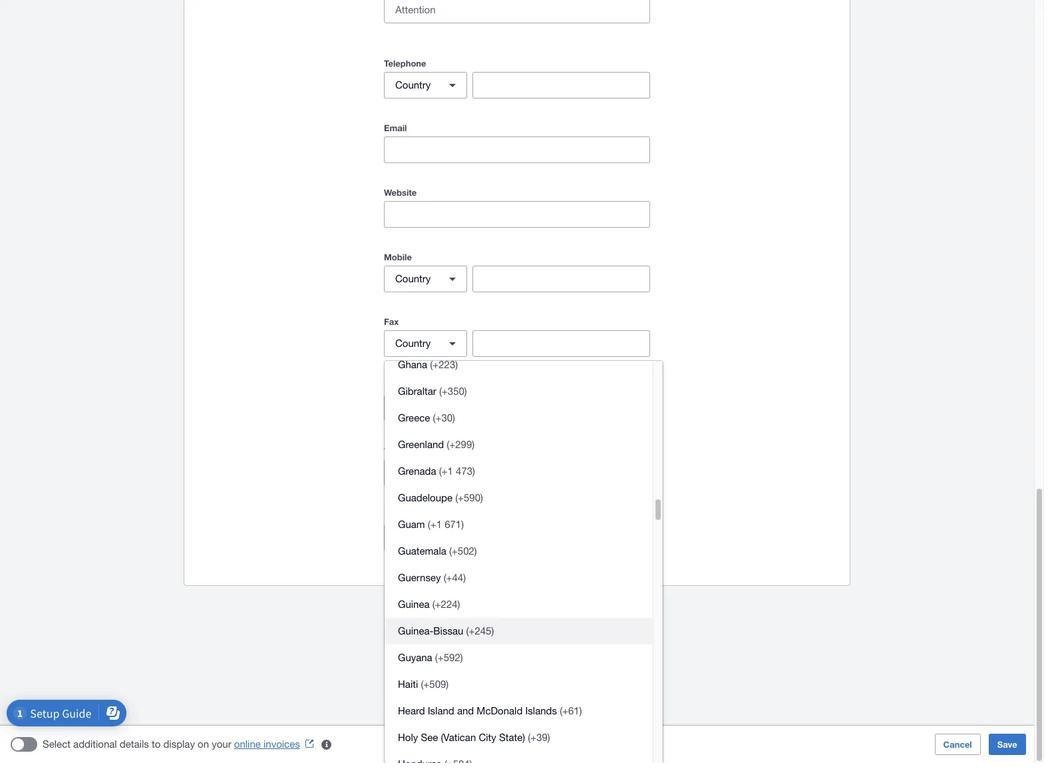 Task type: locate. For each thing, give the bounding box(es) containing it.
guinea
[[398, 608, 430, 619]]

2 country button from the top
[[384, 266, 468, 292]]

website
[[384, 187, 417, 198]]

(+350)
[[440, 395, 467, 406]]

0 vertical spatial country
[[396, 79, 431, 91]]

guam (+1 671)
[[398, 528, 464, 539]]

1 vertical spatial country
[[396, 273, 431, 284]]

save button
[[990, 734, 1027, 755]]

group
[[385, 361, 663, 763]]

additional
[[73, 739, 117, 750]]

1 vertical spatial (+1
[[428, 528, 442, 539]]

Facebook text field
[[462, 396, 650, 421]]

guatemala
[[398, 555, 447, 566]]

country for fax
[[396, 338, 431, 349]]

3 country button from the top
[[384, 330, 468, 357]]

gibraltar
[[398, 395, 437, 406]]

linkedin.com/
[[395, 531, 455, 543]]

greenland (+299)
[[398, 448, 475, 460]]

country button up ghana (+223) on the left
[[384, 330, 468, 357]]

guinea-bissau (+245)
[[398, 635, 494, 646]]

telephone
[[384, 58, 427, 69]]

to
[[152, 739, 161, 750]]

0 vertical spatial (+1
[[439, 475, 454, 486]]

(+590)
[[456, 502, 483, 513]]

greenland
[[398, 448, 444, 460]]

greece
[[398, 422, 430, 433]]

None text field
[[474, 73, 650, 98], [474, 266, 650, 292], [474, 73, 650, 98], [474, 266, 650, 292]]

islands
[[526, 715, 557, 726]]

country
[[396, 79, 431, 91], [396, 273, 431, 284], [396, 338, 431, 349]]

1 vertical spatial country button
[[384, 266, 468, 292]]

additional information image
[[314, 731, 340, 758]]

Email text field
[[385, 137, 650, 163]]

country up ghana
[[396, 338, 431, 349]]

country down the telephone at left top
[[396, 79, 431, 91]]

(+30)
[[433, 422, 456, 433]]

None text field
[[474, 331, 650, 356]]

details
[[120, 739, 149, 750]]

Attention text field
[[385, 0, 650, 23]]

holy
[[398, 741, 418, 753]]

(+1 left 473) at the left
[[439, 475, 454, 486]]

(+1 left 671)
[[428, 528, 442, 539]]

see
[[421, 741, 438, 753]]

select additional details to display on your online invoices
[[43, 739, 300, 750]]

grenada (+1 473)
[[398, 475, 476, 486]]

grenada
[[398, 475, 437, 486]]

country down mobile
[[396, 273, 431, 284]]

2 vertical spatial country
[[396, 338, 431, 349]]

473)
[[456, 475, 476, 486]]

guyana (+592)
[[398, 661, 463, 673]]

(+1
[[439, 475, 454, 486], [428, 528, 442, 539]]

country for telephone
[[396, 79, 431, 91]]

guinea-
[[398, 635, 434, 646]]

country button down the telephone at left top
[[384, 72, 468, 99]]

2 country from the top
[[396, 273, 431, 284]]

1 country from the top
[[396, 79, 431, 91]]

online invoices link
[[234, 739, 319, 750]]

holy see (vatican city state) (+39)
[[398, 741, 551, 753]]

guatemala (+502)
[[398, 555, 477, 566]]

country button down mobile
[[384, 266, 468, 292]]

3 country from the top
[[396, 338, 431, 349]]

0 vertical spatial country button
[[384, 72, 468, 99]]

online
[[234, 739, 261, 750]]

country button
[[384, 72, 468, 99], [384, 266, 468, 292], [384, 330, 468, 357]]

(+61)
[[560, 715, 582, 726]]

2 vertical spatial country button
[[384, 330, 468, 357]]

country for mobile
[[396, 273, 431, 284]]

1 country button from the top
[[384, 72, 468, 99]]

twitter
[[384, 446, 412, 456]]

on
[[198, 739, 209, 750]]



Task type: vqa. For each thing, say whether or not it's contained in the screenshot.


Task type: describe. For each thing, give the bounding box(es) containing it.
guernsey
[[398, 581, 441, 593]]

(+44)
[[444, 581, 466, 593]]

(+592)
[[435, 661, 463, 673]]

(+502)
[[450, 555, 477, 566]]

group containing ghana
[[385, 361, 663, 763]]

(+39)
[[528, 741, 551, 753]]

invoices
[[264, 739, 300, 750]]

haiti
[[398, 688, 418, 699]]

city
[[479, 741, 497, 753]]

(+245)
[[467, 635, 494, 646]]

facebook
[[384, 381, 425, 392]]

cancel button
[[936, 734, 982, 755]]

(+509)
[[421, 688, 449, 699]]

and
[[457, 715, 474, 726]]

Twitter text field
[[448, 460, 650, 486]]

cancel
[[944, 739, 973, 750]]

bissau
[[434, 635, 464, 646]]

haiti (+509)
[[398, 688, 449, 699]]

your
[[212, 739, 232, 750]]

heard island and mcdonald islands (+61)
[[398, 715, 582, 726]]

(+224)
[[433, 608, 461, 619]]

(+223)
[[430, 368, 458, 380]]

select
[[43, 739, 71, 750]]

mcdonald
[[477, 715, 523, 726]]

gibraltar (+350)
[[398, 395, 467, 406]]

island
[[428, 715, 455, 726]]

facebook.com/
[[395, 402, 462, 414]]

guernsey (+44)
[[398, 581, 466, 593]]

country button for fax
[[384, 330, 468, 357]]

Website text field
[[385, 202, 650, 227]]

(+299)
[[447, 448, 475, 460]]

privacy
[[486, 611, 510, 619]]

fax
[[384, 316, 399, 327]]

LinkedIn text field
[[455, 525, 650, 550]]

guadeloupe (+590)
[[398, 502, 483, 513]]

guyana
[[398, 661, 433, 673]]

save
[[998, 739, 1018, 750]]

privacy notice link
[[486, 607, 549, 623]]

(+1 for (+1 473)
[[439, 475, 454, 486]]

ghana
[[398, 368, 428, 380]]

guadeloupe
[[398, 502, 453, 513]]

mobile
[[384, 252, 412, 262]]

privacy notice
[[486, 611, 533, 619]]

country button for mobile
[[384, 266, 468, 292]]

greece (+30)
[[398, 422, 456, 433]]

linkedin
[[384, 510, 420, 521]]

671)
[[445, 528, 464, 539]]

guam
[[398, 528, 425, 539]]

(+1 for (+1 671)
[[428, 528, 442, 539]]

country button for telephone
[[384, 72, 468, 99]]

(vatican
[[441, 741, 476, 753]]

email
[[384, 123, 407, 133]]

heard
[[398, 715, 425, 726]]

notice
[[512, 611, 533, 619]]

guinea (+224)
[[398, 608, 461, 619]]

display
[[163, 739, 195, 750]]

ghana (+223)
[[398, 368, 458, 380]]

state)
[[499, 741, 526, 753]]

twitter.com/
[[395, 467, 448, 478]]



